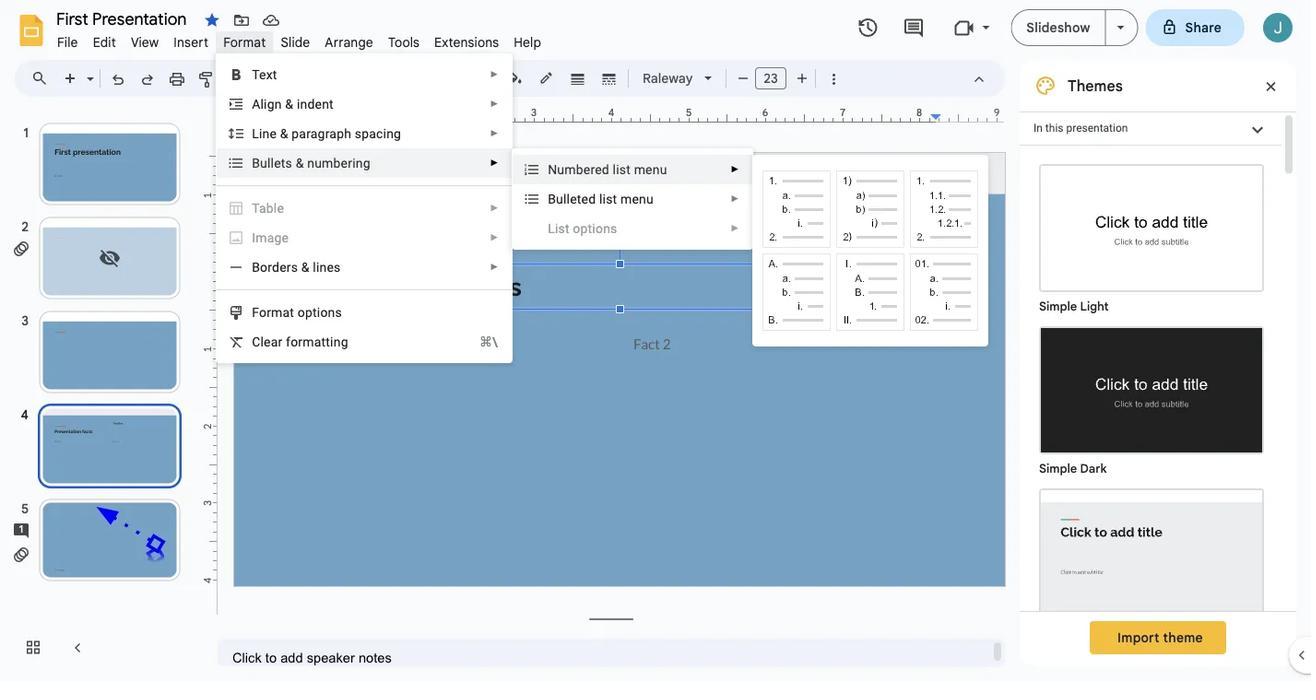 Task type: vqa. For each thing, say whether or not it's contained in the screenshot.
U pdate 'Heading 1' to match
no



Task type: describe. For each thing, give the bounding box(es) containing it.
row 2. column 2. roman upper, latin upper, decimal element
[[836, 254, 905, 331]]

► for table 2 element
[[490, 203, 499, 213]]

in this presentation
[[1034, 122, 1128, 135]]

► for numbered list menu n element
[[731, 164, 740, 175]]

table menu item
[[217, 194, 512, 223]]

share button
[[1146, 9, 1245, 46]]

& left lines
[[301, 260, 310, 275]]

arrange menu item
[[318, 31, 381, 53]]

numbering
[[307, 155, 370, 171]]

this
[[1046, 122, 1064, 135]]

menu bar inside the menu bar banner
[[50, 24, 549, 54]]

format for format
[[223, 34, 266, 50]]

lear
[[260, 334, 283, 349]]

l
[[252, 126, 259, 141]]

option group inside themes section
[[1020, 146, 1282, 681]]

import
[[1118, 630, 1160, 646]]

menu item containing i
[[217, 223, 512, 253]]

paragraph
[[292, 126, 351, 141]]

i
[[252, 230, 256, 245]]

simple for simple light
[[1039, 299, 1077, 314]]

text
[[252, 67, 277, 82]]

umbered
[[557, 162, 609, 177]]

tools
[[388, 34, 420, 50]]

Menus field
[[23, 65, 64, 91]]

⌘backslash element
[[457, 333, 498, 351]]

border color: transparent image
[[536, 65, 557, 89]]

extensions menu item
[[427, 31, 506, 53]]

lines
[[313, 260, 341, 275]]

c lear formatting
[[252, 334, 348, 349]]

border weight option
[[568, 65, 589, 91]]

ptions
[[580, 221, 617, 236]]

o
[[573, 221, 580, 236]]

slide
[[281, 34, 310, 50]]

s
[[285, 155, 292, 171]]

main toolbar
[[54, 65, 848, 94]]

b ulleted list menu
[[548, 191, 654, 207]]

arrange
[[325, 34, 373, 50]]

text s element
[[252, 67, 283, 82]]

Font size text field
[[756, 67, 786, 89]]

menu for n umbered list menu
[[634, 162, 667, 177]]

slideshow button
[[1011, 9, 1106, 46]]

lign
[[260, 96, 282, 112]]

► for text s element on the left top of the page
[[490, 69, 499, 80]]

right margin image
[[932, 108, 1005, 122]]

in this presentation tab
[[1020, 112, 1282, 146]]

in
[[1034, 122, 1043, 135]]

themes application
[[0, 0, 1311, 681]]

► for image m element
[[490, 232, 499, 243]]

format for format options
[[252, 305, 294, 320]]

tools menu item
[[381, 31, 427, 53]]

list o ptions
[[548, 221, 617, 236]]

list for ulleted
[[599, 191, 617, 207]]

options
[[298, 305, 342, 320]]

row 1. column 1. decimal, latin lower, roman lower with period element
[[763, 171, 831, 248]]

insert
[[174, 34, 209, 50]]

row 2. column 1. latin upper, latin lower, roman lower element
[[763, 254, 831, 331]]

edit
[[93, 34, 116, 50]]

Simple Light radio
[[1030, 155, 1273, 681]]

2 row from the top
[[760, 251, 981, 334]]

bulle t s & numbering
[[252, 155, 370, 171]]

b
[[548, 191, 556, 207]]

left margin image
[[235, 108, 309, 122]]

themes section
[[1020, 60, 1296, 681]]

i m age
[[252, 230, 289, 245]]

navigation inside themes application
[[0, 104, 203, 681]]

bulleted list menu b element
[[548, 191, 659, 207]]

align & indent a element
[[252, 96, 339, 112]]

themes
[[1068, 77, 1123, 95]]

clear formatting c element
[[252, 334, 354, 349]]

menu item containing list
[[513, 214, 753, 243]]

light
[[1080, 299, 1109, 314]]

file menu item
[[50, 31, 85, 53]]

1 row from the top
[[760, 168, 981, 251]]



Task type: locate. For each thing, give the bounding box(es) containing it.
► for borders & lines q element
[[490, 262, 499, 272]]

option group
[[1020, 146, 1282, 681]]

t
[[281, 155, 285, 171]]

presentation
[[1066, 122, 1128, 135]]

simple
[[1039, 299, 1077, 314], [1039, 462, 1077, 476]]

Streamline radio
[[1030, 479, 1273, 642]]

c
[[252, 334, 260, 349]]

0 vertical spatial simple
[[1039, 299, 1077, 314]]

&
[[285, 96, 293, 112], [280, 126, 288, 141], [296, 155, 304, 171], [301, 260, 310, 275]]

1 vertical spatial format
[[252, 305, 294, 320]]

dark
[[1080, 462, 1107, 476]]

raleway option
[[643, 65, 693, 91]]

0 vertical spatial format
[[223, 34, 266, 50]]

view menu item
[[123, 31, 166, 53]]

⌘\
[[479, 334, 498, 349]]

menu item up lines
[[217, 223, 512, 253]]

► for align & indent a element at the left top
[[490, 99, 499, 109]]

► for line & paragraph spacing l element
[[490, 128, 499, 139]]

ine
[[259, 126, 277, 141]]

menu item
[[513, 214, 753, 243], [217, 223, 512, 253]]

spacing
[[355, 126, 401, 141]]

import theme
[[1118, 630, 1203, 646]]

n umbered list menu
[[548, 162, 667, 177]]

formatting
[[286, 334, 348, 349]]

& right 'lign'
[[285, 96, 293, 112]]

Simple Dark radio
[[1030, 317, 1273, 479]]

list
[[613, 162, 631, 177], [599, 191, 617, 207]]

borders
[[252, 260, 298, 275]]

menu containing n
[[512, 0, 753, 486]]

1 vertical spatial simple
[[1039, 462, 1077, 476]]

format
[[223, 34, 266, 50], [252, 305, 294, 320]]

view
[[131, 34, 159, 50]]

simple inside radio
[[1039, 299, 1077, 314]]

1 horizontal spatial menu item
[[513, 214, 753, 243]]

a lign & indent
[[252, 96, 334, 112]]

format options
[[252, 305, 342, 320]]

row 2. column 3. decimal zero, latin lower, roman lower element
[[910, 254, 978, 331]]

help
[[514, 34, 541, 50]]

Star checkbox
[[199, 7, 225, 33]]

1 simple from the top
[[1039, 299, 1077, 314]]

indent
[[297, 96, 334, 112]]

slideshow
[[1027, 19, 1090, 36]]

simple light
[[1039, 299, 1109, 314]]

bullets & numbering t element
[[252, 155, 376, 171]]

simple left dark
[[1039, 462, 1077, 476]]

menu bar banner
[[0, 0, 1311, 681]]

menu item down bulleted list menu b element
[[513, 214, 753, 243]]

simple left light
[[1039, 299, 1077, 314]]

row down the row 1. column 2. decimal, latin lower, roman lower with parenthesis element on the top
[[760, 251, 981, 334]]

menu up bulleted list menu b element
[[634, 162, 667, 177]]

menu for b ulleted list menu
[[621, 191, 654, 207]]

presentation options image
[[1117, 26, 1124, 30]]

► for bulleted list menu b element
[[731, 194, 740, 204]]

0 vertical spatial menu
[[634, 162, 667, 177]]

edit menu item
[[85, 31, 123, 53]]

import theme button
[[1090, 621, 1226, 655]]

►
[[490, 69, 499, 80], [490, 99, 499, 109], [490, 128, 499, 139], [490, 158, 499, 168], [731, 164, 740, 175], [731, 194, 740, 204], [490, 203, 499, 213], [731, 223, 740, 234], [490, 232, 499, 243], [490, 262, 499, 272]]

1 vertical spatial list
[[599, 191, 617, 207]]

l ine & paragraph spacing
[[252, 126, 401, 141]]

borders & lines q element
[[252, 260, 346, 275]]

ulleted
[[556, 191, 596, 207]]

simple for simple dark
[[1039, 462, 1077, 476]]

share
[[1185, 19, 1222, 36]]

row up "row 2. column 2. roman upper, latin upper, decimal" element
[[760, 168, 981, 251]]

simple inside 'option'
[[1039, 462, 1077, 476]]

new slide with layout image
[[82, 66, 94, 73]]

borders & lines
[[252, 260, 341, 275]]

help menu item
[[506, 31, 549, 53]]

menu bar
[[50, 24, 549, 54]]

insert menu item
[[166, 31, 216, 53]]

row 1. column 2. decimal, latin lower, roman lower with parenthesis element
[[836, 171, 905, 248]]

2 simple from the top
[[1039, 462, 1077, 476]]

& right s
[[296, 155, 304, 171]]

raleway
[[643, 70, 693, 86]]

list for umbered
[[613, 162, 631, 177]]

row
[[760, 168, 981, 251], [760, 251, 981, 334]]

menu
[[512, 0, 753, 486], [216, 53, 513, 363]]

a
[[252, 96, 260, 112]]

table
[[252, 201, 284, 216]]

list down n umbered list menu
[[599, 191, 617, 207]]

table 2 element
[[252, 201, 290, 216]]

numbered list menu n element
[[548, 162, 673, 177]]

image m element
[[252, 230, 294, 245]]

slide menu item
[[273, 31, 318, 53]]

list options o element
[[548, 221, 623, 236]]

0 vertical spatial list
[[613, 162, 631, 177]]

list
[[548, 221, 570, 236]]

format options \ element
[[252, 305, 348, 320]]

border dash option
[[599, 65, 620, 91]]

► for bullets & numbering t element
[[490, 158, 499, 168]]

fill color: transparent image
[[505, 65, 526, 89]]

theme
[[1163, 630, 1203, 646]]

menu down numbered list menu n element
[[621, 191, 654, 207]]

option group containing simple light
[[1020, 146, 1282, 681]]

simple dark
[[1039, 462, 1107, 476]]

1 vertical spatial menu
[[621, 191, 654, 207]]

extensions
[[434, 34, 499, 50]]

0 horizontal spatial menu item
[[217, 223, 512, 253]]

n
[[548, 162, 557, 177]]

menu bar containing file
[[50, 24, 549, 54]]

format menu item
[[216, 31, 273, 53]]

Rename text field
[[50, 7, 197, 30]]

file
[[57, 34, 78, 50]]

age
[[267, 230, 289, 245]]

navigation
[[0, 104, 203, 681]]

& right ine at the top left of page
[[280, 126, 288, 141]]

► inside table menu item
[[490, 203, 499, 213]]

format up the text
[[223, 34, 266, 50]]

m
[[256, 230, 267, 245]]

line & paragraph spacing l element
[[252, 126, 407, 141]]

format up 'lear'
[[252, 305, 294, 320]]

streamline image
[[1041, 491, 1262, 615]]

list up bulleted list menu b element
[[613, 162, 631, 177]]

Font size field
[[755, 67, 794, 94]]

bulle
[[252, 155, 281, 171]]

menu
[[634, 162, 667, 177], [621, 191, 654, 207]]

format inside menu item
[[223, 34, 266, 50]]

menu containing text
[[216, 53, 513, 363]]

row 1. column 3. decimal outline element
[[910, 171, 978, 248]]



